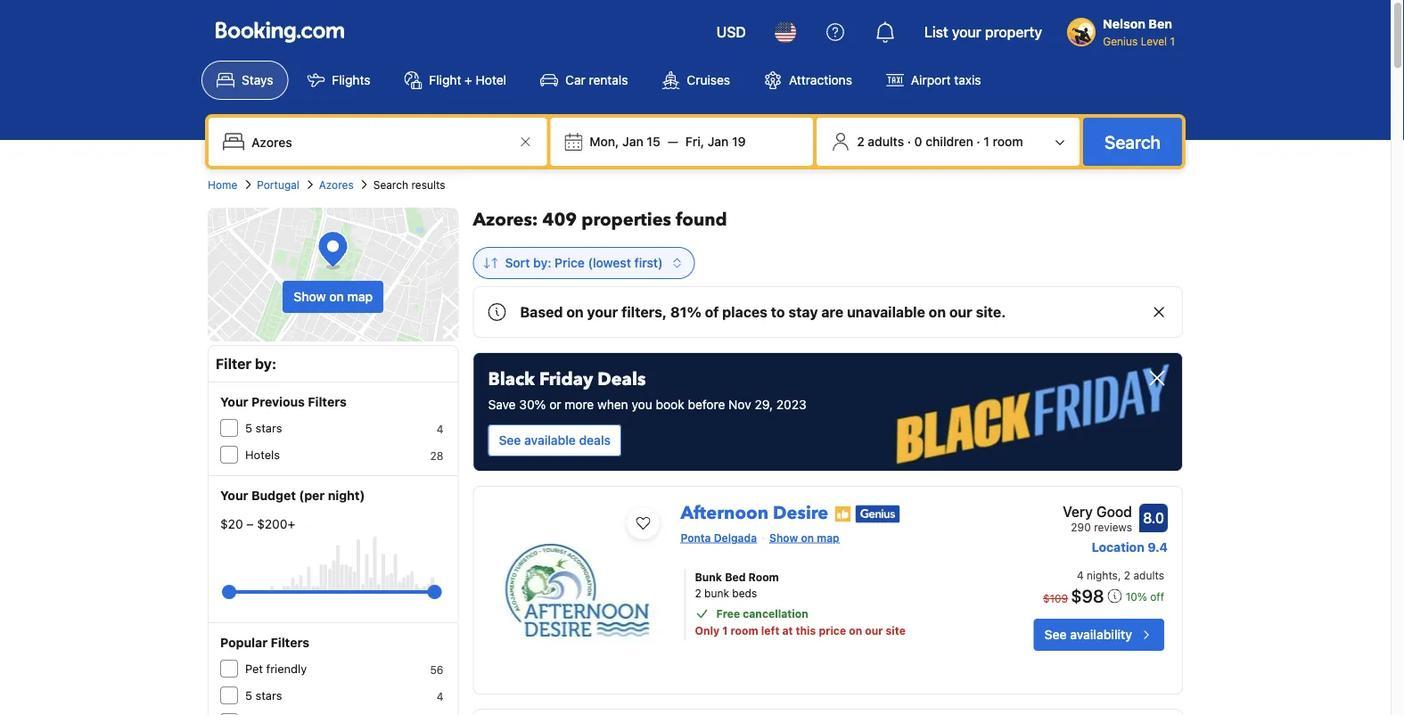 Task type: locate. For each thing, give the bounding box(es) containing it.
2 left bunk
[[695, 587, 701, 599]]

1 vertical spatial 5 stars
[[245, 689, 282, 702]]

flight
[[429, 73, 461, 87]]

1 horizontal spatial show on map
[[769, 531, 840, 544]]

2 horizontal spatial 1
[[1170, 35, 1175, 47]]

1 vertical spatial your
[[587, 304, 618, 321]]

0 horizontal spatial our
[[865, 624, 883, 637]]

afternoon
[[681, 501, 769, 526]]

5 up the hotels
[[245, 421, 252, 435]]

save
[[488, 397, 516, 412]]

adults inside 2 adults · 0 children · 1 room button
[[868, 134, 904, 149]]

1 horizontal spatial ·
[[977, 134, 981, 149]]

genius discounts available at this property. image
[[855, 505, 900, 523], [855, 505, 900, 523]]

scored 8.0 element
[[1140, 504, 1168, 532]]

1 · from the left
[[907, 134, 911, 149]]

0 horizontal spatial adults
[[868, 134, 904, 149]]

very good 290 reviews
[[1063, 503, 1132, 533]]

4 down the 56
[[437, 690, 444, 703]]

see down $109
[[1045, 627, 1067, 642]]

on
[[329, 289, 344, 304], [567, 304, 584, 321], [929, 304, 946, 321], [801, 531, 814, 544], [849, 624, 862, 637]]

room
[[993, 134, 1023, 149], [731, 624, 758, 637]]

4 up the $98
[[1077, 569, 1084, 581]]

2 5 stars from the top
[[245, 689, 282, 702]]

1 vertical spatial adults
[[1134, 569, 1164, 581]]

0 vertical spatial 2
[[857, 134, 865, 149]]

mon, jan 15 — fri, jan 19
[[590, 134, 746, 149]]

1 vertical spatial see
[[1045, 627, 1067, 642]]

jan left 19
[[708, 134, 729, 149]]

1 horizontal spatial adults
[[1134, 569, 1164, 581]]

taxis
[[954, 73, 981, 87]]

level
[[1141, 35, 1167, 47]]

,
[[1118, 569, 1121, 581]]

2 your from the top
[[220, 488, 248, 503]]

–
[[246, 517, 254, 531]]

0 vertical spatial 1
[[1170, 35, 1175, 47]]

rentals
[[589, 73, 628, 87]]

list your property
[[925, 24, 1043, 41]]

very good element
[[1063, 501, 1132, 523]]

0 vertical spatial room
[[993, 134, 1023, 149]]

search
[[1105, 131, 1161, 152], [373, 178, 408, 191]]

0 horizontal spatial by:
[[255, 355, 277, 372]]

search button
[[1083, 118, 1182, 166]]

deals
[[598, 367, 646, 392]]

1 horizontal spatial our
[[949, 304, 973, 321]]

afternoon desire link
[[681, 494, 829, 526]]

0 vertical spatial by:
[[533, 255, 551, 270]]

2 stars from the top
[[255, 689, 282, 702]]

filter by:
[[216, 355, 277, 372]]

location
[[1092, 540, 1145, 555]]

available
[[524, 433, 576, 448]]

stars up the hotels
[[255, 421, 282, 435]]

0 vertical spatial 5
[[245, 421, 252, 435]]

2 5 from the top
[[245, 689, 252, 702]]

4
[[437, 423, 444, 435], [1077, 569, 1084, 581], [437, 690, 444, 703]]

azores: 409 properties found
[[473, 208, 727, 232]]

10%
[[1126, 591, 1147, 603]]

see down save
[[499, 433, 521, 448]]

0 vertical spatial stars
[[255, 421, 282, 435]]

see inside see availability link
[[1045, 627, 1067, 642]]

your right list
[[952, 24, 982, 41]]

show
[[294, 289, 326, 304], [769, 531, 798, 544]]

fri, jan 19 button
[[678, 126, 753, 158]]

0 vertical spatial show
[[294, 289, 326, 304]]

1 horizontal spatial show
[[769, 531, 798, 544]]

5 stars up the hotels
[[245, 421, 282, 435]]

this property is part of our preferred partner program. it's committed to providing excellent service and good value. it'll pay us a higher commission if you make a booking. image
[[834, 505, 852, 523], [834, 505, 852, 523]]

0 horizontal spatial jan
[[622, 134, 644, 149]]

28
[[430, 449, 444, 462]]

0 vertical spatial filters
[[308, 395, 347, 409]]

1 right children
[[984, 134, 990, 149]]

1 vertical spatial map
[[817, 531, 840, 544]]

0 vertical spatial our
[[949, 304, 973, 321]]

fri,
[[686, 134, 704, 149]]

car rentals
[[565, 73, 628, 87]]

properties
[[582, 208, 671, 232]]

$109
[[1043, 592, 1068, 605]]

jan
[[622, 134, 644, 149], [708, 134, 729, 149]]

1 horizontal spatial map
[[817, 531, 840, 544]]

site.
[[976, 304, 1006, 321]]

0 vertical spatial 5 stars
[[245, 421, 282, 435]]

2 right ,
[[1124, 569, 1131, 581]]

your
[[220, 395, 248, 409], [220, 488, 248, 503]]

0 horizontal spatial room
[[731, 624, 758, 637]]

of
[[705, 304, 719, 321]]

0 horizontal spatial ·
[[907, 134, 911, 149]]

popular filters
[[220, 635, 309, 650]]

0 vertical spatial show on map
[[294, 289, 373, 304]]

1 vertical spatial 5
[[245, 689, 252, 702]]

8.0
[[1143, 510, 1164, 527]]

0 horizontal spatial show on map
[[294, 289, 373, 304]]

our left site.
[[949, 304, 973, 321]]

group
[[229, 578, 435, 606]]

off
[[1150, 591, 1164, 603]]

5 down pet
[[245, 689, 252, 702]]

(per
[[299, 488, 325, 503]]

delgada
[[714, 531, 757, 544]]

· right children
[[977, 134, 981, 149]]

1 vertical spatial stars
[[255, 689, 282, 702]]

our left site
[[865, 624, 883, 637]]

friendly
[[266, 662, 307, 675]]

0 vertical spatial map
[[347, 289, 373, 304]]

see inside see available deals button
[[499, 433, 521, 448]]

1 horizontal spatial room
[[993, 134, 1023, 149]]

0 horizontal spatial search
[[373, 178, 408, 191]]

show on map
[[294, 289, 373, 304], [769, 531, 840, 544]]

0 vertical spatial your
[[220, 395, 248, 409]]

2 bunk beds
[[695, 587, 757, 599]]

book
[[656, 397, 685, 412]]

5 stars down pet
[[245, 689, 282, 702]]

0 horizontal spatial 2
[[695, 587, 701, 599]]

1 right level
[[1170, 35, 1175, 47]]

2 vertical spatial 1
[[722, 624, 728, 637]]

airport
[[911, 73, 951, 87]]

filters up friendly
[[271, 635, 309, 650]]

0
[[915, 134, 923, 149]]

0 horizontal spatial see
[[499, 433, 521, 448]]

black friday deals save 30% or more when you book before nov 29, 2023
[[488, 367, 807, 412]]

ponta
[[681, 531, 711, 544]]

sort
[[505, 255, 530, 270]]

map
[[347, 289, 373, 304], [817, 531, 840, 544]]

by: for sort
[[533, 255, 551, 270]]

· left 0
[[907, 134, 911, 149]]

or
[[549, 397, 561, 412]]

1 horizontal spatial jan
[[708, 134, 729, 149]]

56
[[430, 663, 444, 676]]

your left filters,
[[587, 304, 618, 321]]

list your property link
[[914, 11, 1053, 53]]

stars
[[255, 421, 282, 435], [255, 689, 282, 702]]

your up $20
[[220, 488, 248, 503]]

search results updated. azores: 409 properties found. applied filters: all deals. element
[[473, 208, 1183, 233]]

adults left 0
[[868, 134, 904, 149]]

2 for 2 adults · 0 children · 1 room
[[857, 134, 865, 149]]

—
[[668, 134, 678, 149]]

0 horizontal spatial your
[[587, 304, 618, 321]]

your down filter
[[220, 395, 248, 409]]

room down free
[[731, 624, 758, 637]]

by: right sort
[[533, 255, 551, 270]]

1 vertical spatial 4
[[1077, 569, 1084, 581]]

1 horizontal spatial search
[[1105, 131, 1161, 152]]

(lowest
[[588, 255, 631, 270]]

5
[[245, 421, 252, 435], [245, 689, 252, 702]]

your budget (per night)
[[220, 488, 365, 503]]

stars down pet friendly
[[255, 689, 282, 702]]

1 vertical spatial our
[[865, 624, 883, 637]]

1 vertical spatial by:
[[255, 355, 277, 372]]

1 horizontal spatial 2
[[857, 134, 865, 149]]

black
[[488, 367, 535, 392]]

1 horizontal spatial 1
[[984, 134, 990, 149]]

show on map inside show on map button
[[294, 289, 373, 304]]

room inside button
[[993, 134, 1023, 149]]

0 horizontal spatial show
[[294, 289, 326, 304]]

290
[[1071, 521, 1091, 533]]

0 horizontal spatial 1
[[722, 624, 728, 637]]

0 vertical spatial see
[[499, 433, 521, 448]]

0 horizontal spatial map
[[347, 289, 373, 304]]

0 vertical spatial search
[[1105, 131, 1161, 152]]

only 1 room left at this price on our site
[[695, 624, 906, 637]]

filters right previous
[[308, 395, 347, 409]]

1 vertical spatial your
[[220, 488, 248, 503]]

1 horizontal spatial see
[[1045, 627, 1067, 642]]

1 your from the top
[[220, 395, 248, 409]]

jan left 15
[[622, 134, 644, 149]]

adults
[[868, 134, 904, 149], [1134, 569, 1164, 581]]

your previous filters
[[220, 395, 347, 409]]

2 vertical spatial 4
[[437, 690, 444, 703]]

1 vertical spatial show
[[769, 531, 798, 544]]

bunk bed room
[[695, 571, 779, 583]]

1 horizontal spatial your
[[952, 24, 982, 41]]

by: right filter
[[255, 355, 277, 372]]

1 down free
[[722, 624, 728, 637]]

ponta delgada
[[681, 531, 757, 544]]

1 stars from the top
[[255, 421, 282, 435]]

2 inside button
[[857, 134, 865, 149]]

1 inside nelson ben genius level 1
[[1170, 35, 1175, 47]]

price
[[819, 624, 846, 637]]

search inside search button
[[1105, 131, 1161, 152]]

show on map button
[[283, 281, 384, 313]]

very
[[1063, 503, 1093, 520]]

1 vertical spatial search
[[373, 178, 408, 191]]

1 vertical spatial room
[[731, 624, 758, 637]]

room right children
[[993, 134, 1023, 149]]

2 left 0
[[857, 134, 865, 149]]

1 inside button
[[984, 134, 990, 149]]

search for search results
[[373, 178, 408, 191]]

4 up 28
[[437, 423, 444, 435]]

0 vertical spatial adults
[[868, 134, 904, 149]]

1 vertical spatial show on map
[[769, 531, 840, 544]]

bunk bed room link
[[695, 569, 996, 585]]

2 adults · 0 children · 1 room
[[857, 134, 1023, 149]]

hotels
[[245, 448, 280, 461]]

1 vertical spatial 1
[[984, 134, 990, 149]]

2 vertical spatial 2
[[695, 587, 701, 599]]

attractions link
[[749, 61, 867, 100]]

adults up 10% off on the right of page
[[1134, 569, 1164, 581]]

2 horizontal spatial 2
[[1124, 569, 1131, 581]]

afternoon desire image
[[488, 501, 666, 679]]

when
[[597, 397, 628, 412]]

1 horizontal spatial by:
[[533, 255, 551, 270]]



Task type: describe. For each thing, give the bounding box(es) containing it.
1 vertical spatial 2
[[1124, 569, 1131, 581]]

your for your previous filters
[[220, 395, 248, 409]]

9.4
[[1148, 540, 1168, 555]]

cruises link
[[647, 61, 745, 100]]

desire
[[773, 501, 829, 526]]

results
[[411, 178, 445, 191]]

location 9.4
[[1092, 540, 1168, 555]]

19
[[732, 134, 746, 149]]

0 vertical spatial your
[[952, 24, 982, 41]]

4 nights , 2 adults
[[1077, 569, 1164, 581]]

left
[[761, 624, 780, 637]]

flights
[[332, 73, 370, 87]]

afternoon desire
[[681, 501, 829, 526]]

good
[[1097, 503, 1132, 520]]

see availability link
[[1034, 619, 1164, 651]]

only
[[695, 624, 720, 637]]

attractions
[[789, 73, 852, 87]]

10% off
[[1126, 591, 1164, 603]]

see availability
[[1045, 627, 1132, 642]]

night)
[[328, 488, 365, 503]]

previous
[[251, 395, 305, 409]]

1 jan from the left
[[622, 134, 644, 149]]

2 jan from the left
[[708, 134, 729, 149]]

Where are you going? field
[[244, 126, 515, 158]]

found
[[676, 208, 727, 232]]

portugal
[[257, 178, 299, 191]]

nights
[[1087, 569, 1118, 581]]

flight + hotel link
[[389, 61, 522, 100]]

81%
[[670, 304, 702, 321]]

reviews
[[1094, 521, 1132, 533]]

based on your filters, 81% of places to stay are unavailable on our site.
[[520, 304, 1006, 321]]

to
[[771, 304, 785, 321]]

show inside button
[[294, 289, 326, 304]]

map inside button
[[347, 289, 373, 304]]

before
[[688, 397, 725, 412]]

see for see available deals
[[499, 433, 521, 448]]

2 · from the left
[[977, 134, 981, 149]]

409
[[543, 208, 577, 232]]

see available deals
[[499, 433, 611, 448]]

this
[[796, 624, 816, 637]]

azores link
[[319, 177, 354, 193]]

ben
[[1149, 16, 1172, 31]]

car
[[565, 73, 586, 87]]

bunk
[[695, 571, 722, 583]]

places
[[722, 304, 768, 321]]

mon,
[[590, 134, 619, 149]]

search for search
[[1105, 131, 1161, 152]]

sort by: price (lowest first)
[[505, 255, 663, 270]]

airport taxis
[[911, 73, 981, 87]]

flight + hotel
[[429, 73, 507, 87]]

1 vertical spatial filters
[[271, 635, 309, 650]]

filters,
[[622, 304, 667, 321]]

azores:
[[473, 208, 538, 232]]

genius
[[1103, 35, 1138, 47]]

30%
[[519, 397, 546, 412]]

see for see availability
[[1045, 627, 1067, 642]]

nelson ben genius level 1
[[1103, 16, 1175, 47]]

stays
[[242, 73, 273, 87]]

1 5 from the top
[[245, 421, 252, 435]]

usd button
[[706, 11, 757, 53]]

cancellation
[[743, 607, 808, 620]]

stay
[[789, 304, 818, 321]]

15
[[647, 134, 660, 149]]

home link
[[208, 177, 237, 193]]

booking.com image
[[216, 21, 344, 43]]

home
[[208, 178, 237, 191]]

availability
[[1070, 627, 1132, 642]]

pet friendly
[[245, 662, 307, 675]]

+
[[465, 73, 472, 87]]

you
[[632, 397, 653, 412]]

unavailable
[[847, 304, 925, 321]]

2 for 2 bunk beds
[[695, 587, 701, 599]]

your account menu nelson ben genius level 1 element
[[1067, 8, 1182, 49]]

0 vertical spatial 4
[[437, 423, 444, 435]]

1 5 stars from the top
[[245, 421, 282, 435]]

29,
[[755, 397, 773, 412]]

bed
[[725, 571, 746, 583]]

on inside button
[[329, 289, 344, 304]]

free
[[716, 607, 740, 620]]

at
[[782, 624, 793, 637]]

your for your budget (per night)
[[220, 488, 248, 503]]

based
[[520, 304, 563, 321]]

$20
[[220, 517, 243, 531]]

by: for filter
[[255, 355, 277, 372]]

search results
[[373, 178, 445, 191]]

azores
[[319, 178, 354, 191]]

black friday deals image
[[474, 353, 1182, 471]]

bunk
[[704, 587, 729, 599]]

$98
[[1071, 585, 1104, 606]]

property
[[985, 24, 1043, 41]]

more
[[565, 397, 594, 412]]

pet
[[245, 662, 263, 675]]

see available deals button
[[488, 424, 621, 457]]

beds
[[732, 587, 757, 599]]



Task type: vqa. For each thing, say whether or not it's contained in the screenshot.
USD dropdown button
yes



